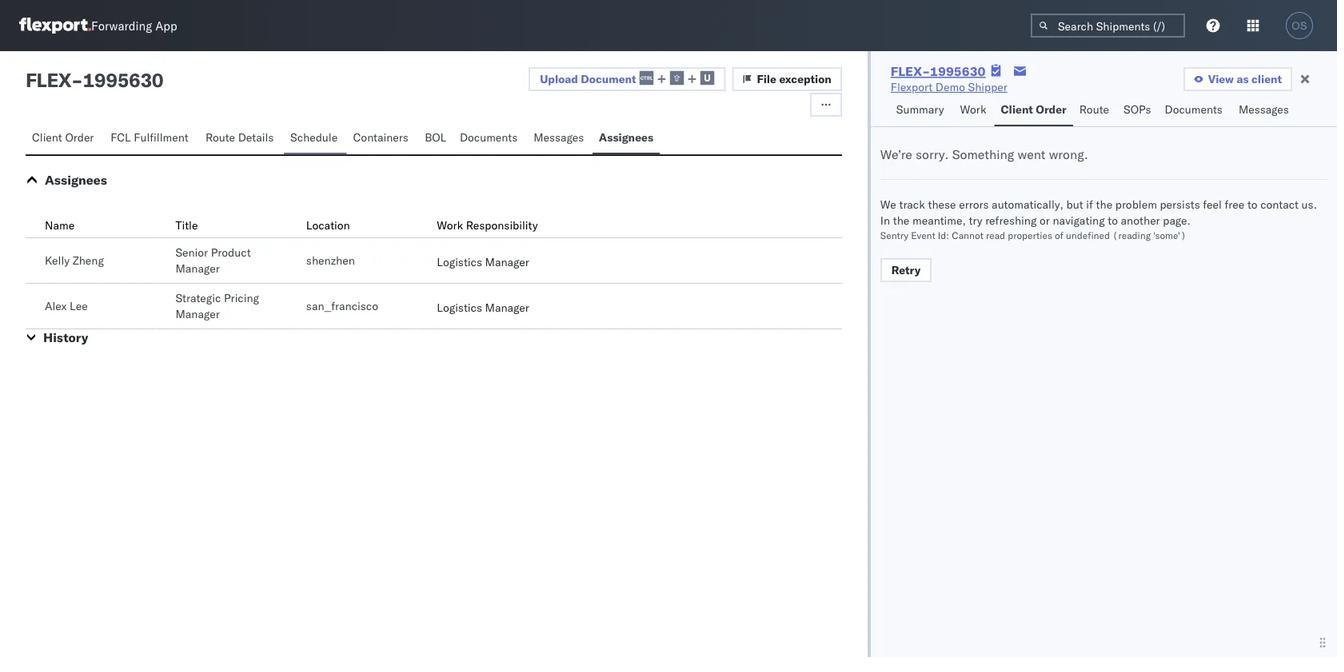 Task type: vqa. For each thing, say whether or not it's contained in the screenshot.
left documents
yes



Task type: describe. For each thing, give the bounding box(es) containing it.
product
[[211, 246, 251, 260]]

containers button
[[347, 123, 419, 154]]

we're
[[881, 146, 913, 162]]

retry button
[[881, 258, 932, 282]]

upload document
[[540, 72, 636, 86]]

retry
[[892, 263, 921, 277]]

containers
[[353, 130, 409, 144]]

0 horizontal spatial documents button
[[454, 123, 527, 154]]

fcl fulfillment
[[111, 130, 188, 144]]

another
[[1121, 214, 1161, 228]]

0 horizontal spatial client order button
[[26, 123, 104, 154]]

meantime,
[[913, 214, 966, 228]]

route details button
[[199, 123, 284, 154]]

sentry
[[881, 229, 909, 241]]

flexport demo shipper link
[[891, 79, 1008, 95]]

these
[[928, 198, 956, 212]]

1 logistics from the top
[[437, 255, 482, 269]]

we
[[881, 198, 897, 212]]

file exception
[[757, 72, 832, 86]]

client for the left client order button
[[32, 130, 62, 144]]

order for the left client order button
[[65, 130, 94, 144]]

bol
[[425, 130, 447, 144]]

but
[[1067, 198, 1084, 212]]

-
[[71, 68, 83, 92]]

errors
[[959, 198, 989, 212]]

file
[[757, 72, 777, 86]]

(reading
[[1113, 229, 1151, 241]]

client order for the rightmost client order button
[[1001, 102, 1067, 116]]

problem
[[1116, 198, 1158, 212]]

us.
[[1302, 198, 1318, 212]]

in
[[881, 214, 891, 228]]

free
[[1225, 198, 1245, 212]]

sops button
[[1118, 95, 1159, 126]]

flex - 1995630
[[26, 68, 163, 92]]

route button
[[1074, 95, 1118, 126]]

read
[[986, 229, 1006, 241]]

0 vertical spatial documents
[[1165, 102, 1223, 116]]

flex-1995630
[[891, 63, 986, 79]]

alex lee
[[45, 299, 88, 313]]

1 horizontal spatial assignees button
[[593, 123, 660, 154]]

as
[[1237, 72, 1249, 86]]

0 horizontal spatial 1995630
[[83, 68, 163, 92]]

schedule
[[290, 130, 338, 144]]

id:
[[938, 229, 950, 241]]

properties
[[1008, 229, 1053, 241]]

demo
[[936, 80, 966, 94]]

Search Shipments (/) text field
[[1031, 14, 1186, 38]]

flex-1995630 link
[[891, 63, 986, 79]]

strategic
[[176, 291, 221, 305]]

1 logistics manager from the top
[[437, 255, 529, 269]]

app
[[155, 18, 177, 33]]

kelly zheng
[[45, 254, 104, 268]]

1 horizontal spatial messages button
[[1233, 95, 1298, 126]]

wrong.
[[1049, 146, 1089, 162]]

alex
[[45, 299, 67, 313]]

page.
[[1163, 214, 1191, 228]]

manager inside senior product manager
[[176, 262, 220, 276]]

0 horizontal spatial messages button
[[527, 123, 593, 154]]

order for the rightmost client order button
[[1036, 102, 1067, 116]]

undefined
[[1066, 229, 1110, 241]]

1 vertical spatial assignees
[[45, 172, 107, 188]]

track
[[900, 198, 925, 212]]

1 horizontal spatial client order button
[[995, 95, 1074, 126]]

assignees inside button
[[599, 130, 654, 144]]

history button
[[43, 330, 88, 346]]

bol button
[[419, 123, 454, 154]]

history
[[43, 330, 88, 346]]

fcl fulfillment button
[[104, 123, 199, 154]]

automatically,
[[992, 198, 1064, 212]]

client order for the left client order button
[[32, 130, 94, 144]]

pricing
[[224, 291, 259, 305]]

refreshing
[[986, 214, 1037, 228]]

summary
[[897, 102, 944, 116]]

of
[[1055, 229, 1064, 241]]

document
[[581, 72, 636, 86]]

senior product manager
[[176, 246, 251, 276]]

0 vertical spatial to
[[1248, 198, 1258, 212]]

route details
[[206, 130, 274, 144]]

forwarding app
[[91, 18, 177, 33]]

responsibility
[[466, 218, 538, 232]]

fulfillment
[[134, 130, 188, 144]]

forwarding app link
[[19, 18, 177, 34]]

kelly
[[45, 254, 70, 268]]

fcl
[[111, 130, 131, 144]]

2 logistics manager from the top
[[437, 301, 529, 315]]

flexport
[[891, 80, 933, 94]]

1 horizontal spatial documents button
[[1159, 95, 1233, 126]]

'some')
[[1154, 229, 1187, 241]]

view
[[1209, 72, 1234, 86]]



Task type: locate. For each thing, give the bounding box(es) containing it.
1 horizontal spatial work
[[961, 102, 987, 116]]

assignees button down upload document button
[[593, 123, 660, 154]]

0 horizontal spatial documents
[[460, 130, 518, 144]]

strategic pricing manager
[[176, 291, 259, 321]]

0 horizontal spatial client
[[32, 130, 62, 144]]

1 vertical spatial order
[[65, 130, 94, 144]]

flex
[[26, 68, 71, 92]]

work inside "button"
[[961, 102, 987, 116]]

senior
[[176, 246, 208, 260]]

client down shipper
[[1001, 102, 1033, 116]]

client
[[1252, 72, 1282, 86]]

0 horizontal spatial messages
[[534, 130, 584, 144]]

sorry.
[[916, 146, 949, 162]]

2 logistics from the top
[[437, 301, 482, 315]]

0 vertical spatial the
[[1096, 198, 1113, 212]]

work left responsibility
[[437, 218, 463, 232]]

1995630 down forwarding
[[83, 68, 163, 92]]

name
[[45, 218, 75, 232]]

assignees down upload document button
[[599, 130, 654, 144]]

1 horizontal spatial order
[[1036, 102, 1067, 116]]

1 vertical spatial to
[[1108, 214, 1118, 228]]

1 horizontal spatial route
[[1080, 102, 1110, 116]]

documents right bol button
[[460, 130, 518, 144]]

event
[[911, 229, 936, 241]]

schedule button
[[284, 123, 347, 154]]

1 vertical spatial the
[[893, 214, 910, 228]]

messages button down upload in the left of the page
[[527, 123, 593, 154]]

0 vertical spatial logistics
[[437, 255, 482, 269]]

contact
[[1261, 198, 1299, 212]]

summary button
[[890, 95, 954, 126]]

persists
[[1160, 198, 1201, 212]]

route left 'sops' on the top of page
[[1080, 102, 1110, 116]]

messages
[[1239, 102, 1290, 116], [534, 130, 584, 144]]

messages down upload in the left of the page
[[534, 130, 584, 144]]

try
[[969, 214, 983, 228]]

forwarding
[[91, 18, 152, 33]]

to
[[1248, 198, 1258, 212], [1108, 214, 1118, 228]]

assignees button up name
[[45, 172, 107, 188]]

flexport demo shipper
[[891, 80, 1008, 94]]

client order
[[1001, 102, 1067, 116], [32, 130, 94, 144]]

the
[[1096, 198, 1113, 212], [893, 214, 910, 228]]

work for work
[[961, 102, 987, 116]]

messages down client
[[1239, 102, 1290, 116]]

work button
[[954, 95, 995, 126]]

1 horizontal spatial to
[[1248, 198, 1258, 212]]

1995630 up demo
[[930, 63, 986, 79]]

lee
[[70, 299, 88, 313]]

os
[[1292, 20, 1308, 32]]

0 vertical spatial client order
[[1001, 102, 1067, 116]]

0 vertical spatial assignees
[[599, 130, 654, 144]]

0 vertical spatial logistics manager
[[437, 255, 529, 269]]

1 horizontal spatial messages
[[1239, 102, 1290, 116]]

1 horizontal spatial documents
[[1165, 102, 1223, 116]]

navigating
[[1053, 214, 1105, 228]]

order left fcl
[[65, 130, 94, 144]]

title
[[176, 218, 198, 232]]

the right in
[[893, 214, 910, 228]]

route for route details
[[206, 130, 235, 144]]

1 vertical spatial documents
[[460, 130, 518, 144]]

0 horizontal spatial the
[[893, 214, 910, 228]]

0 horizontal spatial assignees button
[[45, 172, 107, 188]]

something
[[953, 146, 1015, 162]]

assignees button
[[593, 123, 660, 154], [45, 172, 107, 188]]

assignees
[[599, 130, 654, 144], [45, 172, 107, 188]]

1 vertical spatial client
[[32, 130, 62, 144]]

1 vertical spatial messages
[[534, 130, 584, 144]]

details
[[238, 130, 274, 144]]

we track these errors automatically, but if the problem persists feel free to contact us. in the meantime, try refreshing or navigating to another page. sentry event id: cannot read properties of undefined (reading 'some')
[[881, 198, 1318, 241]]

1 horizontal spatial client
[[1001, 102, 1033, 116]]

flexport. image
[[19, 18, 91, 34]]

0 horizontal spatial order
[[65, 130, 94, 144]]

1 horizontal spatial assignees
[[599, 130, 654, 144]]

1 vertical spatial logistics manager
[[437, 301, 529, 315]]

messages for leftmost messages 'button'
[[534, 130, 584, 144]]

0 vertical spatial client
[[1001, 102, 1033, 116]]

client order button left fcl
[[26, 123, 104, 154]]

1 vertical spatial route
[[206, 130, 235, 144]]

0 vertical spatial assignees button
[[593, 123, 660, 154]]

sops
[[1124, 102, 1152, 116]]

to up (reading
[[1108, 214, 1118, 228]]

cannot
[[952, 229, 984, 241]]

0 vertical spatial work
[[961, 102, 987, 116]]

view as client
[[1209, 72, 1282, 86]]

1 vertical spatial assignees button
[[45, 172, 107, 188]]

work for work responsibility
[[437, 218, 463, 232]]

zheng
[[73, 254, 104, 268]]

location
[[306, 218, 350, 232]]

or
[[1040, 214, 1050, 228]]

0 vertical spatial order
[[1036, 102, 1067, 116]]

1995630
[[930, 63, 986, 79], [83, 68, 163, 92]]

1 vertical spatial logistics
[[437, 301, 482, 315]]

client order button up went
[[995, 95, 1074, 126]]

0 vertical spatial route
[[1080, 102, 1110, 116]]

1 horizontal spatial the
[[1096, 198, 1113, 212]]

the right if on the right top
[[1096, 198, 1113, 212]]

documents button down the view
[[1159, 95, 1233, 126]]

documents down the view
[[1165, 102, 1223, 116]]

shipper
[[968, 80, 1008, 94]]

exception
[[780, 72, 832, 86]]

0 horizontal spatial to
[[1108, 214, 1118, 228]]

order
[[1036, 102, 1067, 116], [65, 130, 94, 144]]

view as client button
[[1184, 67, 1293, 91]]

route
[[1080, 102, 1110, 116], [206, 130, 235, 144]]

0 horizontal spatial route
[[206, 130, 235, 144]]

client order up went
[[1001, 102, 1067, 116]]

work responsibility
[[437, 218, 538, 232]]

upload document button
[[529, 67, 726, 91]]

0 horizontal spatial assignees
[[45, 172, 107, 188]]

order left route button
[[1036, 102, 1067, 116]]

route left details
[[206, 130, 235, 144]]

shenzhen
[[306, 254, 355, 268]]

messages button
[[1233, 95, 1298, 126], [527, 123, 593, 154]]

upload
[[540, 72, 578, 86]]

client for the rightmost client order button
[[1001, 102, 1033, 116]]

logistics
[[437, 255, 482, 269], [437, 301, 482, 315]]

work
[[961, 102, 987, 116], [437, 218, 463, 232]]

if
[[1087, 198, 1094, 212]]

client order left fcl
[[32, 130, 94, 144]]

1 vertical spatial work
[[437, 218, 463, 232]]

0 vertical spatial messages
[[1239, 102, 1290, 116]]

route for route
[[1080, 102, 1110, 116]]

os button
[[1282, 7, 1318, 44]]

flex-
[[891, 63, 930, 79]]

documents button right bol
[[454, 123, 527, 154]]

1 horizontal spatial 1995630
[[930, 63, 986, 79]]

client order button
[[995, 95, 1074, 126], [26, 123, 104, 154]]

1 horizontal spatial client order
[[1001, 102, 1067, 116]]

1 vertical spatial client order
[[32, 130, 94, 144]]

client down flex at the left top of the page
[[32, 130, 62, 144]]

work down shipper
[[961, 102, 987, 116]]

we're sorry. something went wrong.
[[881, 146, 1089, 162]]

messages button down client
[[1233, 95, 1298, 126]]

client
[[1001, 102, 1033, 116], [32, 130, 62, 144]]

0 horizontal spatial work
[[437, 218, 463, 232]]

manager inside strategic pricing manager
[[176, 307, 220, 321]]

messages for the right messages 'button'
[[1239, 102, 1290, 116]]

0 horizontal spatial client order
[[32, 130, 94, 144]]

went
[[1018, 146, 1046, 162]]

assignees up name
[[45, 172, 107, 188]]

san_francisco
[[306, 299, 378, 313]]

to right 'free'
[[1248, 198, 1258, 212]]



